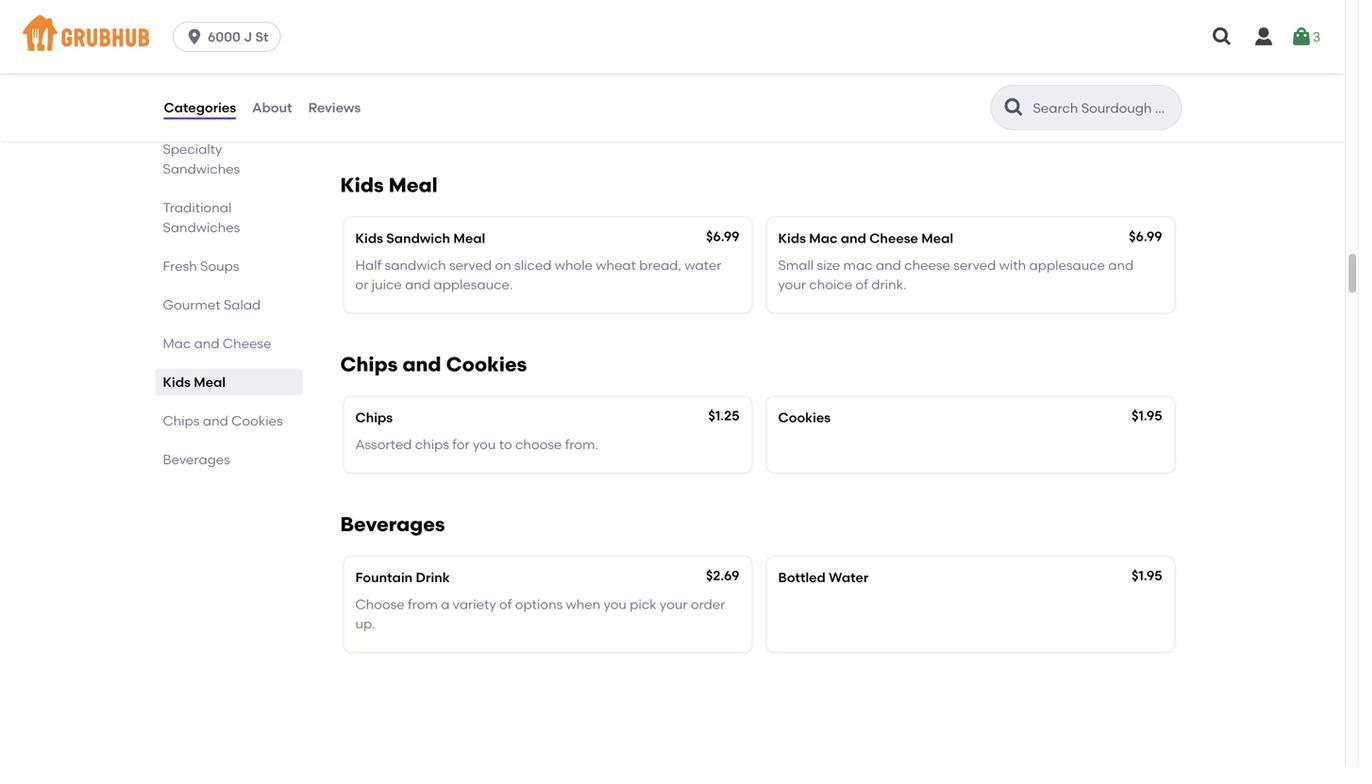 Task type: vqa. For each thing, say whether or not it's contained in the screenshot.
On Time Delivery
no



Task type: locate. For each thing, give the bounding box(es) containing it.
sandwiches
[[163, 161, 240, 177], [163, 219, 240, 235]]

2 $1.95 from the top
[[1132, 568, 1163, 584]]

water
[[829, 570, 869, 586]]

kids meal up sandwich
[[340, 174, 438, 198]]

mac and cheese inside button
[[356, 91, 465, 107]]

0 horizontal spatial you
[[473, 437, 496, 453]]

0 horizontal spatial $6.99
[[707, 229, 740, 245]]

0 horizontal spatial mac and cheese
[[163, 336, 272, 352]]

2 served from the left
[[954, 257, 997, 273]]

you left pick
[[604, 597, 627, 613]]

choose
[[356, 597, 405, 613]]

fresh soups
[[163, 258, 239, 274]]

size
[[817, 257, 841, 273]]

your for choice
[[779, 277, 806, 293]]

0 horizontal spatial your
[[660, 597, 688, 613]]

$6.99 for half sandwich served on sliced whole wheat bread, water or juice and applesauce.
[[707, 229, 740, 245]]

gourmet salad
[[163, 297, 261, 313]]

sandwiches down traditional
[[163, 219, 240, 235]]

reviews
[[308, 99, 361, 116]]

2 horizontal spatial svg image
[[1253, 25, 1276, 48]]

1 $6.99 from the left
[[707, 229, 740, 245]]

1 horizontal spatial served
[[954, 257, 997, 273]]

served up applesauce.
[[450, 257, 492, 273]]

1 vertical spatial kids meal
[[163, 374, 226, 390]]

1 horizontal spatial mac and cheese
[[356, 91, 465, 107]]

1 horizontal spatial you
[[604, 597, 627, 613]]

fountain
[[356, 570, 413, 586]]

0 vertical spatial chips and cookies
[[340, 353, 527, 377]]

mac inside button
[[356, 91, 384, 107]]

cheese
[[416, 91, 465, 107], [870, 231, 919, 247], [223, 336, 272, 352]]

meal up applesauce.
[[454, 231, 486, 247]]

of inside 'choose from a variety of options when you pick your order up.'
[[500, 597, 512, 613]]

mac and cheese
[[356, 91, 465, 107], [163, 336, 272, 352]]

mac
[[356, 91, 384, 107], [810, 231, 838, 247], [163, 336, 191, 352]]

of inside small size mac and cheese served with applesauce and your choice of drink.
[[856, 277, 869, 293]]

served
[[450, 257, 492, 273], [954, 257, 997, 273]]

1 vertical spatial of
[[500, 597, 512, 613]]

2 $6.99 from the left
[[1130, 229, 1163, 245]]

whole
[[555, 257, 593, 273]]

and inside button
[[387, 91, 413, 107]]

of right variety
[[500, 597, 512, 613]]

svg image
[[1212, 25, 1234, 48], [1253, 25, 1276, 48], [185, 27, 204, 46]]

options
[[515, 597, 563, 613]]

meal
[[389, 174, 438, 198], [454, 231, 486, 247], [922, 231, 954, 247], [194, 374, 226, 390]]

to
[[499, 437, 512, 453]]

assorted
[[356, 437, 412, 453]]

you left the to
[[473, 437, 496, 453]]

beverages
[[163, 452, 230, 468], [340, 513, 445, 537]]

wheat
[[596, 257, 636, 273]]

1 vertical spatial sandwiches
[[163, 219, 240, 235]]

1 vertical spatial $1.95
[[1132, 568, 1163, 584]]

mac
[[844, 257, 873, 273]]

$6.99 for small size mac and cheese served with applesauce and your choice of drink.
[[1130, 229, 1163, 245]]

3
[[1314, 29, 1321, 45]]

chips and cookies
[[340, 353, 527, 377], [163, 413, 283, 429]]

search icon image
[[1003, 96, 1026, 119]]

0 vertical spatial $1.95
[[1132, 408, 1163, 424]]

kids down gourmet
[[163, 374, 191, 390]]

0 vertical spatial your
[[779, 277, 806, 293]]

soups
[[200, 258, 239, 274]]

0 vertical spatial mac
[[356, 91, 384, 107]]

Search Sourdough & Co  search field
[[1032, 99, 1176, 117]]

2 vertical spatial mac
[[163, 336, 191, 352]]

of down mac
[[856, 277, 869, 293]]

your inside small size mac and cheese served with applesauce and your choice of drink.
[[779, 277, 806, 293]]

water
[[685, 257, 722, 273]]

sandwich
[[385, 257, 446, 273]]

0 horizontal spatial chips and cookies
[[163, 413, 283, 429]]

your
[[779, 277, 806, 293], [660, 597, 688, 613]]

meal down gourmet salad
[[194, 374, 226, 390]]

chips
[[415, 437, 449, 453]]

cookies
[[446, 353, 527, 377], [779, 410, 831, 426], [232, 413, 283, 429]]

juice
[[372, 277, 402, 293]]

0 vertical spatial you
[[473, 437, 496, 453]]

st
[[255, 29, 269, 45]]

choose
[[516, 437, 562, 453]]

1 vertical spatial mac and cheese
[[163, 336, 272, 352]]

sellers
[[194, 102, 235, 118]]

0 vertical spatial beverages
[[163, 452, 230, 468]]

$1.95
[[1132, 408, 1163, 424], [1132, 568, 1163, 584]]

0 horizontal spatial of
[[500, 597, 512, 613]]

1 horizontal spatial kids meal
[[340, 174, 438, 198]]

traditional
[[163, 200, 232, 216]]

you inside 'choose from a variety of options when you pick your order up.'
[[604, 597, 627, 613]]

1 vertical spatial mac
[[810, 231, 838, 247]]

categories
[[164, 99, 236, 116]]

small size mac and cheese served with applesauce and your choice of drink.
[[779, 257, 1134, 293]]

from.
[[565, 437, 599, 453]]

your inside 'choose from a variety of options when you pick your order up.'
[[660, 597, 688, 613]]

1 $1.95 from the top
[[1132, 408, 1163, 424]]

1 vertical spatial your
[[660, 597, 688, 613]]

specialty
[[163, 141, 222, 157]]

0 horizontal spatial cheese
[[223, 336, 272, 352]]

$2.69
[[706, 568, 740, 584]]

0 vertical spatial of
[[856, 277, 869, 293]]

kids meal down gourmet
[[163, 374, 226, 390]]

$1.95 for chips and cookies
[[1132, 408, 1163, 424]]

kids
[[340, 174, 384, 198], [356, 231, 383, 247], [779, 231, 806, 247], [163, 374, 191, 390]]

6000 j st
[[208, 29, 269, 45]]

1 horizontal spatial of
[[856, 277, 869, 293]]

0 vertical spatial sandwiches
[[163, 161, 240, 177]]

choice
[[810, 277, 853, 293]]

kids up the small
[[779, 231, 806, 247]]

on
[[495, 257, 512, 273]]

2 horizontal spatial mac
[[810, 231, 838, 247]]

1 horizontal spatial $6.99
[[1130, 229, 1163, 245]]

$6.99
[[707, 229, 740, 245], [1130, 229, 1163, 245]]

and inside half sandwich served on sliced whole wheat bread, water or juice and applesauce.
[[405, 277, 431, 293]]

0 vertical spatial cheese
[[416, 91, 465, 107]]

1 vertical spatial you
[[604, 597, 627, 613]]

of
[[856, 277, 869, 293], [500, 597, 512, 613]]

you
[[473, 437, 496, 453], [604, 597, 627, 613]]

1 vertical spatial chips and cookies
[[163, 413, 283, 429]]

served left with
[[954, 257, 997, 273]]

1 horizontal spatial beverages
[[340, 513, 445, 537]]

2 sandwiches from the top
[[163, 219, 240, 235]]

half sandwich served on sliced whole wheat bread, water or juice and applesauce.
[[356, 257, 722, 293]]

1 vertical spatial cheese
[[870, 231, 919, 247]]

1 horizontal spatial cheese
[[416, 91, 465, 107]]

small
[[779, 257, 814, 273]]

your right pick
[[660, 597, 688, 613]]

2 horizontal spatial cheese
[[870, 231, 919, 247]]

your for order
[[660, 597, 688, 613]]

or
[[356, 277, 369, 293]]

best
[[163, 102, 190, 118]]

best sellers
[[163, 102, 235, 118]]

0 vertical spatial mac and cheese
[[356, 91, 465, 107]]

cheese inside button
[[416, 91, 465, 107]]

1 vertical spatial beverages
[[340, 513, 445, 537]]

1 horizontal spatial mac
[[356, 91, 384, 107]]

kids meal
[[340, 174, 438, 198], [163, 374, 226, 390]]

1 served from the left
[[450, 257, 492, 273]]

bottled water
[[779, 570, 869, 586]]

variety
[[453, 597, 496, 613]]

your down the small
[[779, 277, 806, 293]]

0 horizontal spatial served
[[450, 257, 492, 273]]

chips
[[340, 353, 398, 377], [356, 410, 393, 426], [163, 413, 200, 429]]

served inside small size mac and cheese served with applesauce and your choice of drink.
[[954, 257, 997, 273]]

1 horizontal spatial your
[[779, 277, 806, 293]]

with
[[1000, 257, 1027, 273]]

meal up cheese
[[922, 231, 954, 247]]

1 sandwiches from the top
[[163, 161, 240, 177]]

and
[[387, 91, 413, 107], [841, 231, 867, 247], [876, 257, 902, 273], [1109, 257, 1134, 273], [405, 277, 431, 293], [194, 336, 220, 352], [403, 353, 442, 377], [203, 413, 228, 429]]

sandwiches down specialty
[[163, 161, 240, 177]]

0 horizontal spatial svg image
[[185, 27, 204, 46]]



Task type: describe. For each thing, give the bounding box(es) containing it.
1 horizontal spatial svg image
[[1212, 25, 1234, 48]]

sliced
[[515, 257, 552, 273]]

when
[[566, 597, 601, 613]]

0 horizontal spatial kids meal
[[163, 374, 226, 390]]

svg image
[[1291, 25, 1314, 48]]

meal up sandwich
[[389, 174, 438, 198]]

sandwich
[[387, 231, 451, 247]]

main navigation navigation
[[0, 0, 1346, 74]]

6000
[[208, 29, 241, 45]]

sandwiches for traditional
[[163, 219, 240, 235]]

up.
[[356, 616, 375, 632]]

half
[[356, 257, 382, 273]]

assorted chips for you to choose from.
[[356, 437, 599, 453]]

drink.
[[872, 277, 907, 293]]

order
[[691, 597, 726, 613]]

kids up half
[[356, 231, 383, 247]]

kids mac and cheese meal
[[779, 231, 954, 247]]

about button
[[251, 74, 293, 142]]

gourmet
[[163, 297, 221, 313]]

mac and cheese button
[[344, 78, 752, 135]]

2 horizontal spatial cookies
[[779, 410, 831, 426]]

traditional sandwiches
[[163, 200, 240, 235]]

j
[[244, 29, 252, 45]]

fresh
[[163, 258, 197, 274]]

cheese
[[905, 257, 951, 273]]

$1.95 for beverages
[[1132, 568, 1163, 584]]

sandwiches for specialty
[[163, 161, 240, 177]]

fountain drink
[[356, 570, 450, 586]]

bread,
[[640, 257, 682, 273]]

0 horizontal spatial cookies
[[232, 413, 283, 429]]

0 horizontal spatial beverages
[[163, 452, 230, 468]]

choose from a variety of options when you pick your order up.
[[356, 597, 726, 632]]

applesauce
[[1030, 257, 1106, 273]]

drink
[[416, 570, 450, 586]]

served inside half sandwich served on sliced whole wheat bread, water or juice and applesauce.
[[450, 257, 492, 273]]

6000 j st button
[[173, 22, 288, 52]]

kids sandwich meal
[[356, 231, 486, 247]]

salad
[[224, 297, 261, 313]]

2 vertical spatial cheese
[[223, 336, 272, 352]]

pick
[[630, 597, 657, 613]]

bottled
[[779, 570, 826, 586]]

from
[[408, 597, 438, 613]]

applesauce.
[[434, 277, 513, 293]]

categories button
[[163, 74, 237, 142]]

kids up kids sandwich meal
[[340, 174, 384, 198]]

for
[[453, 437, 470, 453]]

0 vertical spatial kids meal
[[340, 174, 438, 198]]

0 horizontal spatial mac
[[163, 336, 191, 352]]

1 horizontal spatial chips and cookies
[[340, 353, 527, 377]]

3 button
[[1291, 20, 1321, 54]]

$1.25
[[709, 408, 740, 424]]

1 horizontal spatial cookies
[[446, 353, 527, 377]]

a
[[441, 597, 450, 613]]

reviews button
[[307, 74, 362, 142]]

about
[[252, 99, 292, 116]]

specialty sandwiches
[[163, 141, 240, 177]]

svg image inside 6000 j st button
[[185, 27, 204, 46]]



